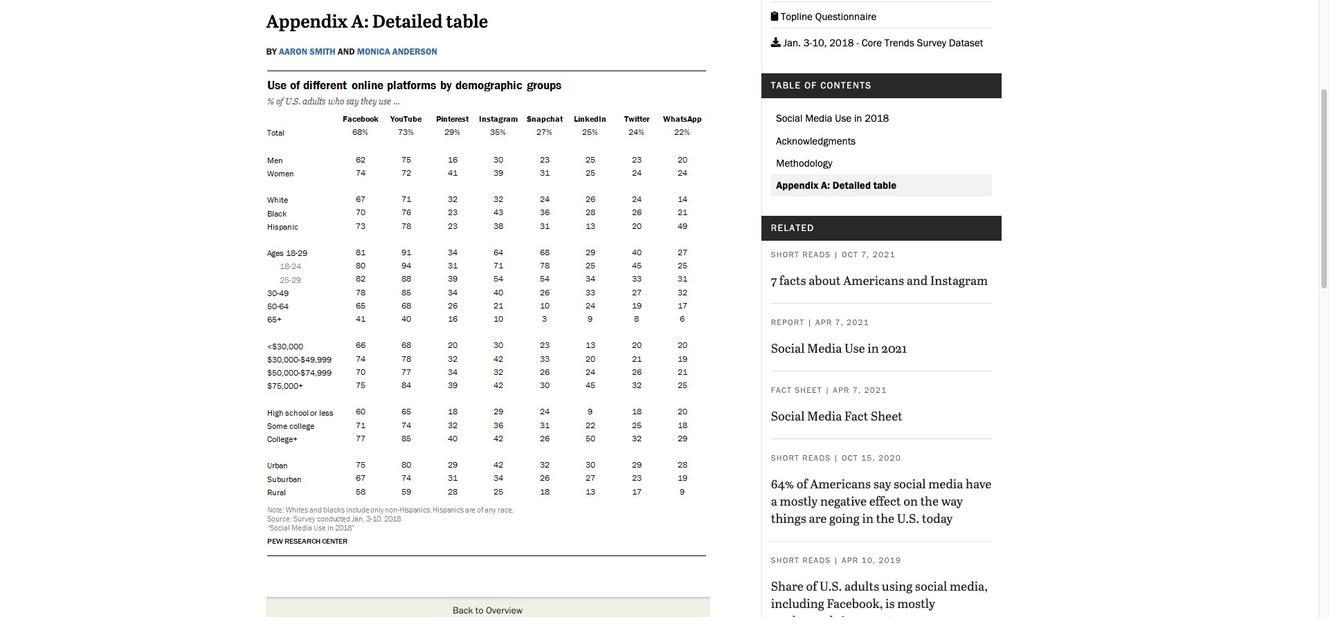 Task type: vqa. For each thing, say whether or not it's contained in the screenshot.
'other' in the more americans are getting news on tiktok, bucking the trend on other social media sites
no



Task type: describe. For each thing, give the bounding box(es) containing it.
back
[[453, 606, 473, 617]]

contents
[[821, 80, 872, 91]]

facebook,
[[827, 595, 883, 612]]

64% of americans say social media have a mostly negative effect on the way things are going in the u.s. today
[[771, 475, 992, 527]]

0 vertical spatial 2018
[[830, 36, 854, 49]]

of for 64%
[[797, 475, 808, 493]]

u.s. inside 64% of americans say social media have a mostly negative effect on the way things are going in the u.s. today
[[897, 510, 920, 527]]

| right report
[[808, 318, 813, 328]]

social for social media use in 2021
[[771, 339, 805, 357]]

is
[[886, 595, 895, 612]]

report | apr 7, 2021
[[771, 318, 870, 328]]

fact
[[771, 386, 792, 396]]

0 horizontal spatial the
[[877, 510, 895, 527]]

jan.
[[784, 36, 801, 49]]

1 horizontal spatial a:
[[821, 179, 830, 192]]

trends
[[885, 36, 915, 49]]

social media use in 2018
[[777, 112, 890, 125]]

about
[[809, 272, 841, 289]]

1 vertical spatial 2018
[[865, 112, 890, 125]]

social media use in 2021 link
[[771, 339, 907, 357]]

way
[[942, 493, 963, 510]]

-
[[857, 36, 860, 49]]

apr for u.s.
[[842, 556, 859, 566]]

table of contents
[[771, 80, 872, 91]]

| for about
[[834, 250, 839, 260]]

social inside share of u.s. adults using social media, including facebook, is mostly unchanged since 2018
[[916, 578, 948, 595]]

aaron
[[279, 46, 308, 56]]

fact sheet | apr 7, 2021
[[771, 386, 888, 396]]

short for share
[[771, 556, 800, 566]]

detailed inside list
[[833, 179, 871, 192]]

1 vertical spatial 7,
[[836, 318, 844, 328]]

to
[[476, 606, 484, 617]]

of for share
[[807, 578, 818, 595]]

media
[[929, 475, 964, 493]]

short for 64%
[[771, 454, 800, 463]]

topline
[[781, 10, 813, 23]]

0 horizontal spatial appendix
[[266, 12, 348, 32]]

media,
[[950, 578, 988, 595]]

sheet
[[871, 407, 903, 425]]

effect
[[870, 493, 902, 510]]

use for 2018
[[836, 112, 852, 125]]

| for u.s.
[[834, 556, 839, 566]]

social media use in 2018 link
[[771, 108, 992, 130]]

going
[[830, 510, 860, 527]]

mostly inside share of u.s. adults using social media, including facebook, is mostly unchanged since 2018
[[898, 595, 936, 612]]

0 vertical spatial apr
[[816, 318, 833, 328]]

short reads | apr 10, 2019
[[771, 556, 902, 566]]

short for 7
[[771, 250, 800, 260]]

of for table
[[805, 80, 818, 91]]

table
[[771, 80, 802, 91]]

methodology link
[[771, 153, 992, 175]]

unchanged
[[771, 612, 834, 618]]

jan. 3-10, 2018 - core trends survey  dataset link
[[771, 28, 992, 54]]

share of u.s. adults using social media, including facebook, is mostly unchanged since 2018 link
[[771, 578, 988, 618]]

social for social media use in 2018
[[777, 112, 803, 125]]

questionnaire
[[816, 10, 877, 23]]

7 facts about americans and instagram
[[771, 272, 989, 289]]

use for 2021
[[845, 339, 866, 357]]

10, inside list
[[813, 36, 827, 49]]

reads for about
[[803, 250, 831, 260]]

by
[[266, 46, 277, 56]]

monica
[[357, 46, 390, 56]]

methodology
[[777, 157, 833, 169]]

including
[[771, 595, 825, 612]]

fact
[[845, 407, 869, 425]]

back to overview link
[[266, 598, 710, 618]]

jan. 3-10, 2018 - core trends survey  dataset
[[781, 36, 984, 49]]

by aaron smith and monica anderson
[[266, 46, 438, 56]]



Task type: locate. For each thing, give the bounding box(es) containing it.
survey
[[918, 36, 947, 49]]

0 horizontal spatial table
[[446, 12, 488, 32]]

oct
[[842, 250, 859, 260], [842, 454, 859, 463]]

appendix a: detailed table inside list
[[777, 179, 897, 192]]

1 vertical spatial reads
[[803, 454, 831, 463]]

1 horizontal spatial and
[[907, 272, 928, 289]]

social right 'say'
[[894, 475, 926, 493]]

1 vertical spatial in
[[868, 339, 879, 357]]

oct left the 15,
[[842, 454, 859, 463]]

2018 left -
[[830, 36, 854, 49]]

appendix
[[266, 12, 348, 32], [777, 179, 819, 192]]

15,
[[862, 454, 876, 463]]

aaron smith link
[[279, 46, 336, 56]]

using
[[882, 578, 913, 595]]

instagram
[[931, 272, 989, 289]]

1 vertical spatial social
[[916, 578, 948, 595]]

| left the 15,
[[834, 454, 839, 463]]

short
[[771, 250, 800, 260], [771, 454, 800, 463], [771, 556, 800, 566]]

2 vertical spatial 7,
[[853, 386, 862, 396]]

are
[[809, 510, 827, 527]]

monica anderson link
[[357, 46, 438, 56]]

appendix up aaron smith link
[[266, 12, 348, 32]]

64% of americans say social media have a mostly negative effect on the way things are going in the u.s. today link
[[771, 475, 992, 527]]

7, up the fact
[[853, 386, 862, 396]]

1 horizontal spatial appendix
[[777, 179, 819, 192]]

u.s.
[[897, 510, 920, 527], [820, 578, 843, 595]]

report
[[771, 318, 805, 328]]

media up acknowledgments
[[806, 112, 833, 125]]

topline questionnaire link
[[771, 2, 992, 28]]

10, down topline questionnaire
[[813, 36, 827, 49]]

in down report | apr 7, 2021 at the bottom of page
[[868, 339, 879, 357]]

detailed down "methodology" link at right top
[[833, 179, 871, 192]]

social media use in 2021
[[771, 339, 907, 357]]

2 vertical spatial social
[[771, 407, 805, 425]]

short up 64%
[[771, 454, 800, 463]]

oct for about
[[842, 250, 859, 260]]

americans down "short reads | oct 7, 2021" at the top of page
[[844, 272, 905, 289]]

oct up 7 facts about americans and instagram 'link'
[[842, 250, 859, 260]]

7, for fact
[[853, 386, 862, 396]]

3 short from the top
[[771, 556, 800, 566]]

table inside list
[[874, 179, 897, 192]]

social down "table"
[[777, 112, 803, 125]]

americans down short reads | oct 15, 2020
[[811, 475, 871, 493]]

1 horizontal spatial detailed
[[833, 179, 871, 192]]

| for americans
[[834, 454, 839, 463]]

1 vertical spatial americans
[[811, 475, 871, 493]]

of inside share of u.s. adults using social media, including facebook, is mostly unchanged since 2018
[[807, 578, 818, 595]]

0 vertical spatial appendix a: detailed table
[[266, 12, 488, 32]]

10,
[[813, 36, 827, 49], [862, 556, 876, 566]]

0 vertical spatial oct
[[842, 250, 859, 260]]

list containing topline questionnaire
[[771, 0, 992, 54]]

anderson
[[393, 46, 438, 56]]

0 vertical spatial u.s.
[[897, 510, 920, 527]]

0 vertical spatial table
[[446, 12, 488, 32]]

7 facts about americans and instagram link
[[771, 272, 989, 289]]

0 vertical spatial list
[[771, 0, 992, 54]]

related
[[771, 223, 815, 234]]

0 horizontal spatial and
[[338, 46, 355, 56]]

| for fact
[[826, 386, 831, 396]]

2 reads from the top
[[803, 454, 831, 463]]

1 vertical spatial social
[[771, 339, 805, 357]]

| right sheet
[[826, 386, 831, 396]]

use down contents
[[836, 112, 852, 125]]

64%
[[771, 475, 795, 493]]

smith
[[310, 46, 336, 56]]

in right going
[[863, 510, 874, 527]]

mostly
[[780, 493, 818, 510], [898, 595, 936, 612]]

u.s. down short reads | apr 10, 2019
[[820, 578, 843, 595]]

of right the share
[[807, 578, 818, 595]]

2 vertical spatial 2018
[[868, 612, 894, 618]]

in for 2021
[[868, 339, 879, 357]]

reads for americans
[[803, 454, 831, 463]]

2 short from the top
[[771, 454, 800, 463]]

2 vertical spatial reads
[[803, 556, 831, 566]]

detailed
[[373, 12, 443, 32], [833, 179, 871, 192]]

appendix down methodology
[[777, 179, 819, 192]]

use down report | apr 7, 2021 at the bottom of page
[[845, 339, 866, 357]]

1 vertical spatial apr
[[833, 386, 850, 396]]

0 vertical spatial media
[[806, 112, 833, 125]]

1 vertical spatial of
[[797, 475, 808, 493]]

reads for u.s.
[[803, 556, 831, 566]]

since
[[836, 612, 866, 618]]

1 horizontal spatial appendix a: detailed table
[[777, 179, 897, 192]]

topline questionnaire
[[779, 10, 877, 23]]

7
[[771, 272, 777, 289]]

media down fact sheet | apr 7, 2021
[[808, 407, 843, 425]]

0 vertical spatial short
[[771, 250, 800, 260]]

in inside 64% of americans say social media have a mostly negative effect on the way things are going in the u.s. today
[[863, 510, 874, 527]]

1 short from the top
[[771, 250, 800, 260]]

dataset
[[949, 36, 984, 49]]

social
[[777, 112, 803, 125], [771, 339, 805, 357], [771, 407, 805, 425]]

americans
[[844, 272, 905, 289], [811, 475, 871, 493]]

social inside 64% of americans say social media have a mostly negative effect on the way things are going in the u.s. today
[[894, 475, 926, 493]]

10, left 2019
[[862, 556, 876, 566]]

social down fact
[[771, 407, 805, 425]]

2018 up acknowledgments link
[[865, 112, 890, 125]]

social media fact sheet
[[771, 407, 903, 425]]

2018 inside share of u.s. adults using social media, including facebook, is mostly unchanged since 2018
[[868, 612, 894, 618]]

acknowledgments link
[[771, 130, 992, 153]]

in inside list
[[855, 112, 863, 125]]

0 vertical spatial reads
[[803, 250, 831, 260]]

apr for fact
[[833, 386, 850, 396]]

0 horizontal spatial mostly
[[780, 493, 818, 510]]

in for 2018
[[855, 112, 863, 125]]

appendix inside list
[[777, 179, 819, 192]]

of right "table"
[[805, 80, 818, 91]]

7,
[[862, 250, 870, 260], [836, 318, 844, 328], [853, 386, 862, 396]]

1 vertical spatial short
[[771, 454, 800, 463]]

7, up 7 facts about americans and instagram 'link'
[[862, 250, 870, 260]]

social
[[894, 475, 926, 493], [916, 578, 948, 595]]

in up acknowledgments link
[[855, 112, 863, 125]]

apr up the social media fact sheet
[[833, 386, 850, 396]]

1 vertical spatial mostly
[[898, 595, 936, 612]]

2018
[[830, 36, 854, 49], [865, 112, 890, 125], [868, 612, 894, 618]]

mostly right is
[[898, 595, 936, 612]]

3 reads from the top
[[803, 556, 831, 566]]

apr
[[816, 318, 833, 328], [833, 386, 850, 396], [842, 556, 859, 566]]

1 vertical spatial oct
[[842, 454, 859, 463]]

facts
[[780, 272, 807, 289]]

and
[[338, 46, 355, 56], [907, 272, 928, 289]]

2018 right the since
[[868, 612, 894, 618]]

0 vertical spatial a:
[[351, 12, 369, 32]]

of inside 64% of americans say social media have a mostly negative effect on the way things are going in the u.s. today
[[797, 475, 808, 493]]

in
[[855, 112, 863, 125], [868, 339, 879, 357], [863, 510, 874, 527]]

have
[[966, 475, 992, 493]]

2019
[[879, 556, 902, 566]]

americans inside 64% of americans say social media have a mostly negative effect on the way things are going in the u.s. today
[[811, 475, 871, 493]]

0 vertical spatial social
[[777, 112, 803, 125]]

mostly inside 64% of americans say social media have a mostly negative effect on the way things are going in the u.s. today
[[780, 493, 818, 510]]

1 reads from the top
[[803, 250, 831, 260]]

| down going
[[834, 556, 839, 566]]

share
[[771, 578, 804, 595]]

short up the share
[[771, 556, 800, 566]]

media for 2021
[[808, 339, 843, 357]]

0 vertical spatial mostly
[[780, 493, 818, 510]]

short up the facts
[[771, 250, 800, 260]]

2 vertical spatial short
[[771, 556, 800, 566]]

appendix a: detailed table up monica
[[266, 12, 488, 32]]

1 vertical spatial u.s.
[[820, 578, 843, 595]]

1 list from the top
[[771, 0, 992, 54]]

appendix a: detailed table
[[266, 12, 488, 32], [777, 179, 897, 192]]

today
[[922, 510, 953, 527]]

1 vertical spatial table
[[874, 179, 897, 192]]

0 vertical spatial 7,
[[862, 250, 870, 260]]

1 oct from the top
[[842, 250, 859, 260]]

0 horizontal spatial appendix a: detailed table
[[266, 12, 488, 32]]

reads
[[803, 250, 831, 260], [803, 454, 831, 463], [803, 556, 831, 566]]

apr up adults at the bottom right
[[842, 556, 859, 566]]

0 vertical spatial 10,
[[813, 36, 827, 49]]

0 vertical spatial and
[[338, 46, 355, 56]]

0 horizontal spatial a:
[[351, 12, 369, 32]]

acknowledgments
[[777, 135, 856, 147]]

table
[[446, 12, 488, 32], [874, 179, 897, 192]]

0 vertical spatial in
[[855, 112, 863, 125]]

social inside list
[[777, 112, 803, 125]]

0 vertical spatial of
[[805, 80, 818, 91]]

appendix a: detailed table down methodology
[[777, 179, 897, 192]]

the left on
[[877, 510, 895, 527]]

of
[[805, 80, 818, 91], [797, 475, 808, 493], [807, 578, 818, 595]]

0 vertical spatial appendix
[[266, 12, 348, 32]]

social media fact sheet link
[[771, 407, 903, 425]]

1 vertical spatial detailed
[[833, 179, 871, 192]]

reads up about
[[803, 250, 831, 260]]

2 vertical spatial of
[[807, 578, 818, 595]]

1 vertical spatial appendix
[[777, 179, 819, 192]]

and left instagram
[[907, 272, 928, 289]]

and right smith
[[338, 46, 355, 56]]

2 list from the top
[[771, 108, 992, 197]]

2020
[[879, 454, 902, 463]]

1 horizontal spatial table
[[874, 179, 897, 192]]

media down report | apr 7, 2021 at the bottom of page
[[808, 339, 843, 357]]

u.s. inside share of u.s. adults using social media, including facebook, is mostly unchanged since 2018
[[820, 578, 843, 595]]

2 vertical spatial apr
[[842, 556, 859, 566]]

back to overview
[[453, 606, 523, 617]]

1 vertical spatial 10,
[[862, 556, 876, 566]]

1 vertical spatial appendix a: detailed table
[[777, 179, 897, 192]]

reads down the social media fact sheet
[[803, 454, 831, 463]]

things
[[771, 510, 807, 527]]

0 horizontal spatial 10,
[[813, 36, 827, 49]]

apr up social media use in 2021 link
[[816, 318, 833, 328]]

2 vertical spatial media
[[808, 407, 843, 425]]

the right on
[[921, 493, 939, 510]]

1 horizontal spatial 10,
[[862, 556, 876, 566]]

a:
[[351, 12, 369, 32], [821, 179, 830, 192]]

on
[[904, 493, 918, 510]]

|
[[834, 250, 839, 260], [808, 318, 813, 328], [826, 386, 831, 396], [834, 454, 839, 463], [834, 556, 839, 566]]

overview
[[486, 606, 523, 617]]

0 horizontal spatial u.s.
[[820, 578, 843, 595]]

1 vertical spatial list
[[771, 108, 992, 197]]

7, up social media use in 2021 link
[[836, 318, 844, 328]]

2021
[[873, 250, 896, 260], [847, 318, 870, 328], [882, 339, 907, 357], [865, 386, 888, 396]]

detailed up anderson
[[373, 12, 443, 32]]

0 vertical spatial detailed
[[373, 12, 443, 32]]

0 vertical spatial use
[[836, 112, 852, 125]]

short reads | oct 7, 2021
[[771, 250, 896, 260]]

sheet
[[795, 386, 823, 396]]

social for social media fact sheet
[[771, 407, 805, 425]]

a: down methodology
[[821, 179, 830, 192]]

mostly right a at the right
[[780, 493, 818, 510]]

negative
[[821, 493, 867, 510]]

list
[[771, 0, 992, 54], [771, 108, 992, 197]]

use
[[836, 112, 852, 125], [845, 339, 866, 357]]

1 vertical spatial media
[[808, 339, 843, 357]]

oct for americans
[[842, 454, 859, 463]]

a
[[771, 493, 778, 510]]

3-
[[804, 36, 813, 49]]

1 horizontal spatial u.s.
[[897, 510, 920, 527]]

share of u.s. adults using social media, including facebook, is mostly unchanged since 2018
[[771, 578, 988, 618]]

of right 64%
[[797, 475, 808, 493]]

0 vertical spatial americans
[[844, 272, 905, 289]]

say
[[874, 475, 892, 493]]

u.s. left the today
[[897, 510, 920, 527]]

social down report
[[771, 339, 805, 357]]

1 horizontal spatial mostly
[[898, 595, 936, 612]]

use inside list
[[836, 112, 852, 125]]

| up about
[[834, 250, 839, 260]]

list containing social media use in 2018
[[771, 108, 992, 197]]

reads up the share
[[803, 556, 831, 566]]

adults
[[845, 578, 880, 595]]

a: up by aaron smith and monica anderson on the top of page
[[351, 12, 369, 32]]

7, for about
[[862, 250, 870, 260]]

1 vertical spatial use
[[845, 339, 866, 357]]

0 vertical spatial social
[[894, 475, 926, 493]]

media inside list
[[806, 112, 833, 125]]

1 vertical spatial and
[[907, 272, 928, 289]]

core
[[862, 36, 882, 49]]

social right using
[[916, 578, 948, 595]]

0 horizontal spatial detailed
[[373, 12, 443, 32]]

media for 2018
[[806, 112, 833, 125]]

short reads | oct 15, 2020
[[771, 454, 902, 463]]

2 vertical spatial in
[[863, 510, 874, 527]]

1 horizontal spatial the
[[921, 493, 939, 510]]

1 vertical spatial a:
[[821, 179, 830, 192]]

2 oct from the top
[[842, 454, 859, 463]]



